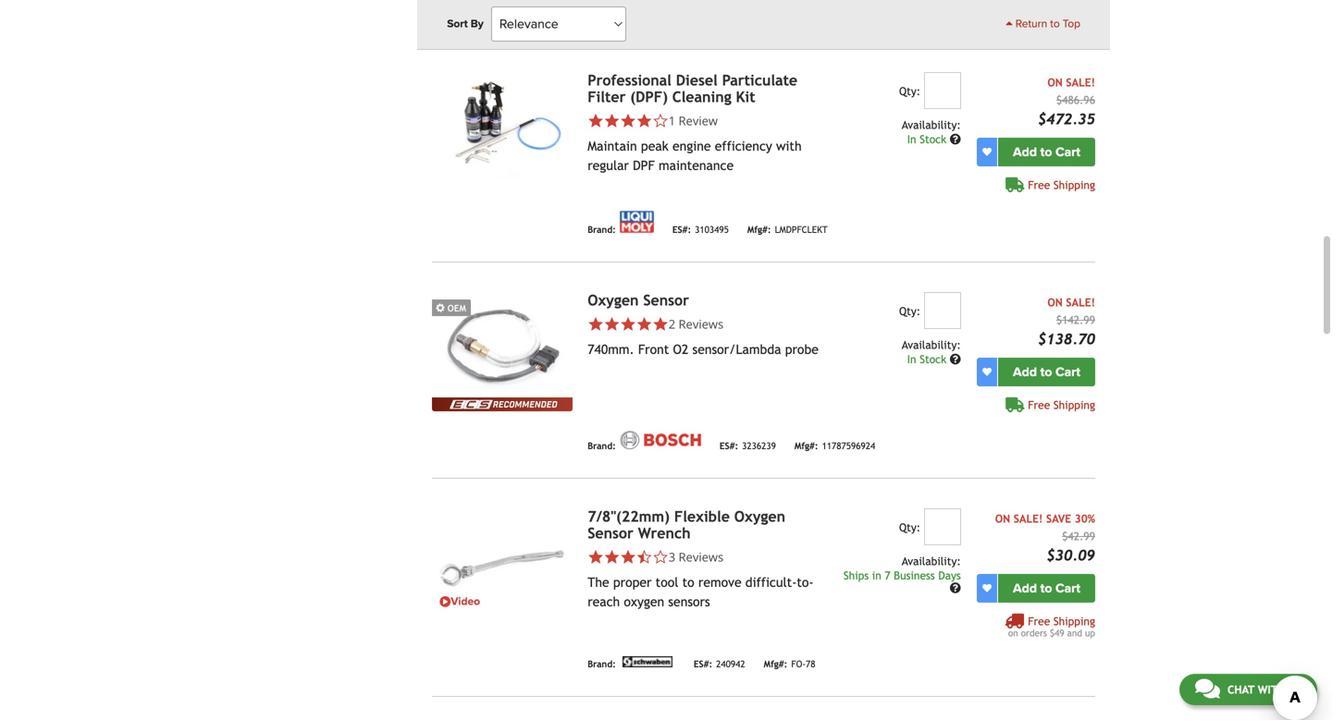 Task type: locate. For each thing, give the bounding box(es) containing it.
0 vertical spatial oxygen
[[588, 292, 639, 309]]

brand: left schwaben - corporate logo
[[588, 659, 616, 670]]

add for $472.35
[[1013, 144, 1038, 160]]

remove
[[699, 575, 742, 590]]

2 vertical spatial mfg#:
[[764, 659, 788, 670]]

difficult-
[[746, 575, 797, 590]]

0 horizontal spatial with
[[776, 139, 802, 153]]

star image
[[588, 113, 604, 129], [604, 113, 620, 129], [620, 113, 636, 129], [588, 316, 604, 333], [620, 316, 636, 333], [588, 550, 604, 566], [604, 550, 620, 566]]

on inside 'on sale!                         save 30% $42.99 $30.09'
[[996, 513, 1011, 525]]

add to cart button
[[999, 138, 1096, 166], [999, 358, 1096, 387], [999, 575, 1096, 603]]

question circle image
[[950, 354, 961, 365], [950, 583, 961, 594]]

2 brand: from the top
[[588, 224, 616, 235]]

2 cart from the top
[[1056, 364, 1081, 380]]

sale! up $142.99
[[1067, 296, 1096, 309]]

free shipping down $138.70 on the right top of the page
[[1028, 399, 1096, 412]]

1 vertical spatial availability:
[[902, 339, 961, 352]]

1 horizontal spatial with
[[1258, 684, 1286, 697]]

3 qty: from the top
[[900, 521, 921, 534]]

reviews
[[679, 316, 724, 333], [679, 549, 724, 566]]

on for $138.70
[[1048, 296, 1063, 309]]

1 horizontal spatial sensor
[[644, 292, 689, 309]]

chat with us
[[1228, 684, 1302, 697]]

bosch - corporate logo image
[[620, 0, 701, 13], [620, 431, 701, 450]]

1 vertical spatial with
[[1258, 684, 1286, 697]]

1 review link
[[588, 112, 827, 129], [669, 112, 718, 129]]

1 vertical spatial stock
[[920, 353, 947, 366]]

1 reviews from the top
[[679, 316, 724, 333]]

professional
[[588, 72, 672, 89]]

sale!
[[1067, 76, 1096, 89], [1067, 296, 1096, 309], [1014, 513, 1043, 525]]

in stock for $138.70
[[908, 353, 950, 366]]

shipping down $472.35
[[1054, 178, 1096, 191]]

stock
[[920, 133, 947, 146], [920, 353, 947, 366]]

1 vertical spatial add to cart
[[1013, 364, 1081, 380]]

empty star image for wrench
[[653, 550, 669, 566]]

on inside on sale! $142.99 $138.70
[[1048, 296, 1063, 309]]

2 qty: from the top
[[900, 305, 921, 318]]

es#: left 3236239
[[720, 441, 739, 452]]

free shipping
[[1028, 178, 1096, 191], [1028, 399, 1096, 412]]

star image
[[636, 113, 653, 129], [604, 316, 620, 333], [636, 316, 653, 333], [653, 316, 669, 333], [620, 550, 636, 566]]

sale! inside on sale! $142.99 $138.70
[[1067, 296, 1096, 309]]

bosch - corporate logo image up professional
[[620, 0, 701, 13]]

3 free from the top
[[1028, 615, 1051, 628]]

qty: for $472.35
[[900, 84, 921, 97]]

brand: up 7/8"(22mm)
[[588, 441, 616, 452]]

sale! left save
[[1014, 513, 1043, 525]]

question circle image for $138.70
[[950, 354, 961, 365]]

2 question circle image from the top
[[950, 583, 961, 594]]

0 vertical spatial qty:
[[900, 84, 921, 97]]

0 vertical spatial question circle image
[[950, 354, 961, 365]]

2 availability: from the top
[[902, 339, 961, 352]]

bosch - corporate logo image up 7/8"(22mm)
[[620, 431, 701, 450]]

reviews for flexible
[[679, 549, 724, 566]]

add to cart down $138.70 on the right top of the page
[[1013, 364, 1081, 380]]

1 2 reviews link from the left
[[588, 316, 827, 333]]

1 vertical spatial cart
[[1056, 364, 1081, 380]]

2 shipping from the top
[[1054, 399, 1096, 412]]

brand: up professional
[[588, 4, 616, 15]]

2 in from the top
[[908, 353, 917, 366]]

0 vertical spatial availability:
[[902, 118, 961, 131]]

add to cart button down $138.70 on the right top of the page
[[999, 358, 1096, 387]]

oxygen
[[588, 292, 639, 309], [735, 508, 786, 525]]

2 vertical spatial shipping
[[1054, 615, 1096, 628]]

1 add to wish list image from the top
[[983, 147, 992, 157]]

free
[[1028, 178, 1051, 191], [1028, 399, 1051, 412], [1028, 615, 1051, 628]]

to up free shipping on orders $49 and up
[[1041, 581, 1053, 597]]

3 reviews link
[[588, 549, 827, 566], [669, 549, 724, 566]]

brand: for professional
[[588, 224, 616, 235]]

0 vertical spatial bosch - corporate logo image
[[620, 0, 701, 13]]

mfg#: left fo-
[[764, 659, 788, 670]]

es#: 240942
[[694, 659, 746, 670]]

1 vertical spatial in
[[908, 353, 917, 366]]

1 in from the top
[[908, 133, 917, 146]]

stock for $138.70
[[920, 353, 947, 366]]

1 vertical spatial empty star image
[[653, 550, 669, 566]]

1 shipping from the top
[[1054, 178, 1096, 191]]

proper
[[613, 575, 652, 590]]

0 vertical spatial add to cart
[[1013, 144, 1081, 160]]

sensor
[[644, 292, 689, 309], [588, 525, 634, 542]]

free down $138.70 on the right top of the page
[[1028, 399, 1051, 412]]

dpf
[[633, 158, 655, 173]]

chat with us link
[[1180, 675, 1318, 706]]

cart down $30.09
[[1056, 581, 1081, 597]]

2 vertical spatial cart
[[1056, 581, 1081, 597]]

es#: left 3103495
[[673, 224, 691, 235]]

3 reviews link down 7/8"(22mm) flexible oxygen sensor wrench link
[[669, 549, 724, 566]]

oxygen inside the 7/8"(22mm) flexible oxygen sensor wrench
[[735, 508, 786, 525]]

1 vertical spatial add
[[1013, 364, 1038, 380]]

1 vertical spatial es#:
[[720, 441, 739, 452]]

2 vertical spatial add to cart
[[1013, 581, 1081, 597]]

cart for $30.09
[[1056, 581, 1081, 597]]

es#3236239 - 11787596924 - oxygen sensor - 740mm. front o2 sensor/lambda probe - bosch - bmw image
[[432, 292, 573, 398]]

reviews up 740mm. front o2 sensor/lambda probe
[[679, 316, 724, 333]]

and
[[1068, 628, 1083, 639]]

2 vertical spatial es#:
[[694, 659, 713, 670]]

in
[[873, 569, 882, 582]]

availability:
[[902, 118, 961, 131], [902, 339, 961, 352], [902, 555, 961, 568]]

2 vertical spatial on
[[996, 513, 1011, 525]]

3 add from the top
[[1013, 581, 1038, 597]]

to down $138.70 on the right top of the page
[[1041, 364, 1053, 380]]

2 vertical spatial add
[[1013, 581, 1038, 597]]

to down $472.35
[[1041, 144, 1053, 160]]

by
[[471, 17, 484, 31]]

1 stock from the top
[[920, 133, 947, 146]]

3 add to cart button from the top
[[999, 575, 1096, 603]]

sale! inside the on sale! $486.96 $472.35
[[1067, 76, 1096, 89]]

0 vertical spatial add
[[1013, 144, 1038, 160]]

on up $142.99
[[1048, 296, 1063, 309]]

reviews for sensor
[[679, 316, 724, 333]]

2 vertical spatial availability:
[[902, 555, 961, 568]]

half star image
[[636, 550, 653, 566]]

1 vertical spatial qty:
[[900, 305, 921, 318]]

es#: 3236239
[[720, 441, 776, 452]]

0 vertical spatial add to wish list image
[[983, 147, 992, 157]]

mfg#: left lmdpfclekt
[[748, 224, 771, 235]]

1 add to cart from the top
[[1013, 144, 1081, 160]]

0 vertical spatial in stock
[[908, 133, 950, 146]]

mfg#: 11787596924
[[795, 441, 876, 452]]

$30.09
[[1047, 547, 1096, 564]]

sale! for $472.35
[[1067, 76, 1096, 89]]

2 reviews from the top
[[679, 549, 724, 566]]

1 bosch - corporate logo image from the top
[[620, 0, 701, 13]]

2 1 review link from the left
[[669, 112, 718, 129]]

on
[[1048, 76, 1063, 89], [1048, 296, 1063, 309], [996, 513, 1011, 525]]

add
[[1013, 144, 1038, 160], [1013, 364, 1038, 380], [1013, 581, 1038, 597]]

in
[[908, 133, 917, 146], [908, 353, 917, 366]]

2 free from the top
[[1028, 399, 1051, 412]]

1 empty star image from the top
[[653, 113, 669, 129]]

2 2 reviews link from the left
[[669, 316, 724, 333]]

mfg#:
[[748, 224, 771, 235], [795, 441, 819, 452], [764, 659, 788, 670]]

cart
[[1056, 144, 1081, 160], [1056, 364, 1081, 380], [1056, 581, 1081, 597]]

2 in stock from the top
[[908, 353, 950, 366]]

2 vertical spatial qty:
[[900, 521, 921, 534]]

brand: for oxygen
[[588, 441, 616, 452]]

0 vertical spatial shipping
[[1054, 178, 1096, 191]]

1 free shipping from the top
[[1028, 178, 1096, 191]]

on for $472.35
[[1048, 76, 1063, 89]]

0 horizontal spatial oxygen
[[588, 292, 639, 309]]

star image down oxygen sensor link
[[636, 316, 653, 333]]

add to cart for $472.35
[[1013, 144, 1081, 160]]

$42.99
[[1063, 530, 1096, 543]]

3236239
[[742, 441, 776, 452]]

2 3 reviews link from the left
[[669, 549, 724, 566]]

to for $138.70
[[1041, 364, 1053, 380]]

3 shipping from the top
[[1054, 615, 1096, 628]]

None number field
[[924, 72, 961, 109], [924, 292, 961, 329], [924, 509, 961, 546], [924, 72, 961, 109], [924, 292, 961, 329], [924, 509, 961, 546]]

1 qty: from the top
[[900, 84, 921, 97]]

0 vertical spatial es#:
[[673, 224, 691, 235]]

reviews right 3
[[679, 549, 724, 566]]

sensor up 2
[[644, 292, 689, 309]]

3 cart from the top
[[1056, 581, 1081, 597]]

mfg#: left '11787596924'
[[795, 441, 819, 452]]

es#: left '240942'
[[694, 659, 713, 670]]

empty star image down wrench on the bottom of page
[[653, 550, 669, 566]]

1 vertical spatial free
[[1028, 399, 1051, 412]]

2 vertical spatial free
[[1028, 615, 1051, 628]]

1 add from the top
[[1013, 144, 1038, 160]]

1 review
[[669, 112, 718, 129]]

add to cart button down $472.35
[[999, 138, 1096, 166]]

with right efficiency at right
[[776, 139, 802, 153]]

on up $486.96 on the right top of page
[[1048, 76, 1063, 89]]

oxygen right flexible
[[735, 508, 786, 525]]

3 brand: from the top
[[588, 441, 616, 452]]

the proper tool to remove difficult-to- reach oxygen sensors
[[588, 575, 814, 610]]

stock for $472.35
[[920, 133, 947, 146]]

ecs tuning recommends this product. image
[[432, 398, 573, 412]]

1 vertical spatial question circle image
[[950, 583, 961, 594]]

question circle image for $30.09
[[950, 583, 961, 594]]

add to cart up free shipping on orders $49 and up
[[1013, 581, 1081, 597]]

1 horizontal spatial es#:
[[694, 659, 713, 670]]

qty:
[[900, 84, 921, 97], [900, 305, 921, 318], [900, 521, 921, 534]]

1 vertical spatial on
[[1048, 296, 1063, 309]]

1 vertical spatial in stock
[[908, 353, 950, 366]]

2 reviews link
[[588, 316, 827, 333], [669, 316, 724, 333]]

shipping down $138.70 on the right top of the page
[[1054, 399, 1096, 412]]

1 vertical spatial shipping
[[1054, 399, 1096, 412]]

2 vertical spatial sale!
[[1014, 513, 1043, 525]]

in for $472.35
[[908, 133, 917, 146]]

(dpf)
[[630, 88, 668, 105]]

es#:
[[673, 224, 691, 235], [720, 441, 739, 452], [694, 659, 713, 670]]

free inside free shipping on orders $49 and up
[[1028, 615, 1051, 628]]

2 free shipping from the top
[[1028, 399, 1096, 412]]

1 question circle image from the top
[[950, 354, 961, 365]]

return to top link
[[1006, 16, 1081, 32]]

schwaben - corporate logo image
[[620, 657, 675, 668]]

free right on in the right bottom of the page
[[1028, 615, 1051, 628]]

regular
[[588, 158, 629, 173]]

on for $30.09
[[996, 513, 1011, 525]]

0 vertical spatial cart
[[1056, 144, 1081, 160]]

1 vertical spatial sensor
[[588, 525, 634, 542]]

$486.96
[[1057, 93, 1096, 106]]

free for $138.70
[[1028, 399, 1051, 412]]

shipping right 'orders'
[[1054, 615, 1096, 628]]

add to cart down $472.35
[[1013, 144, 1081, 160]]

mfg#: for particulate
[[748, 224, 771, 235]]

oxygen up 740mm. on the top left of the page
[[588, 292, 639, 309]]

3 add to wish list image from the top
[[983, 584, 992, 593]]

1 free from the top
[[1028, 178, 1051, 191]]

with
[[776, 139, 802, 153], [1258, 684, 1286, 697]]

1 in stock from the top
[[908, 133, 950, 146]]

cart down $138.70 on the right top of the page
[[1056, 364, 1081, 380]]

1 availability: from the top
[[902, 118, 961, 131]]

0 vertical spatial empty star image
[[653, 113, 669, 129]]

1 add to cart button from the top
[[999, 138, 1096, 166]]

2 add to cart from the top
[[1013, 364, 1081, 380]]

add to cart button for $138.70
[[999, 358, 1096, 387]]

3 reviews link up "remove"
[[588, 549, 827, 566]]

2 add from the top
[[1013, 364, 1038, 380]]

es#: for wrench
[[694, 659, 713, 670]]

0 vertical spatial on
[[1048, 76, 1063, 89]]

free down $472.35
[[1028, 178, 1051, 191]]

1 vertical spatial free shipping
[[1028, 399, 1096, 412]]

to
[[1051, 17, 1060, 31], [1041, 144, 1053, 160], [1041, 364, 1053, 380], [683, 575, 695, 590], [1041, 581, 1053, 597]]

2 vertical spatial add to cart button
[[999, 575, 1096, 603]]

cart for $138.70
[[1056, 364, 1081, 380]]

peak
[[641, 139, 669, 153]]

sale! up $486.96 on the right top of page
[[1067, 76, 1096, 89]]

0 vertical spatial add to cart button
[[999, 138, 1096, 166]]

3 add to cart from the top
[[1013, 581, 1081, 597]]

1
[[669, 112, 676, 129]]

add to wish list image for $30.09
[[983, 584, 992, 593]]

sort by
[[447, 17, 484, 31]]

2 add to wish list image from the top
[[983, 368, 992, 377]]

brand:
[[588, 4, 616, 15], [588, 224, 616, 235], [588, 441, 616, 452], [588, 659, 616, 670]]

0 vertical spatial in
[[908, 133, 917, 146]]

sensor up the
[[588, 525, 634, 542]]

1 vertical spatial bosch - corporate logo image
[[620, 431, 701, 450]]

empty star image
[[653, 113, 669, 129], [653, 550, 669, 566]]

11787596924
[[822, 441, 876, 452]]

add to cart button up free shipping on orders $49 and up
[[999, 575, 1096, 603]]

1 vertical spatial add to cart button
[[999, 358, 1096, 387]]

to left top
[[1051, 17, 1060, 31]]

0 vertical spatial free
[[1028, 178, 1051, 191]]

in stock
[[908, 133, 950, 146], [908, 353, 950, 366]]

1 vertical spatial oxygen
[[735, 508, 786, 525]]

0 horizontal spatial es#:
[[673, 224, 691, 235]]

oxygen sensor link
[[588, 292, 689, 309]]

sale! inside 'on sale!                         save 30% $42.99 $30.09'
[[1014, 513, 1043, 525]]

professional diesel particulate filter (dpf) cleaning kit link
[[588, 72, 798, 105]]

free shipping down $472.35
[[1028, 178, 1096, 191]]

1 3 reviews link from the left
[[588, 549, 827, 566]]

4 brand: from the top
[[588, 659, 616, 670]]

on inside the on sale! $486.96 $472.35
[[1048, 76, 1063, 89]]

1 cart from the top
[[1056, 144, 1081, 160]]

1 horizontal spatial oxygen
[[735, 508, 786, 525]]

on left save
[[996, 513, 1011, 525]]

empty star image up peak
[[653, 113, 669, 129]]

to up sensors
[[683, 575, 695, 590]]

es#: for (dpf)
[[673, 224, 691, 235]]

2 vertical spatial add to wish list image
[[983, 584, 992, 593]]

2 stock from the top
[[920, 353, 947, 366]]

return to top
[[1013, 17, 1081, 31]]

cart down $472.35
[[1056, 144, 1081, 160]]

1 vertical spatial add to wish list image
[[983, 368, 992, 377]]

add to wish list image
[[983, 147, 992, 157], [983, 368, 992, 377], [983, 584, 992, 593]]

with left us
[[1258, 684, 1286, 697]]

add to cart button for $472.35
[[999, 138, 1096, 166]]

2 empty star image from the top
[[653, 550, 669, 566]]

brand: left liqui-moly - corporate logo
[[588, 224, 616, 235]]

es#: 3103495
[[673, 224, 729, 235]]

0 vertical spatial free shipping
[[1028, 178, 1096, 191]]

0 vertical spatial mfg#:
[[748, 224, 771, 235]]

shipping
[[1054, 178, 1096, 191], [1054, 399, 1096, 412], [1054, 615, 1096, 628]]

comments image
[[1196, 678, 1221, 701]]

0 vertical spatial with
[[776, 139, 802, 153]]

0 vertical spatial reviews
[[679, 316, 724, 333]]

0 vertical spatial sale!
[[1067, 76, 1096, 89]]

add for $138.70
[[1013, 364, 1038, 380]]

add to cart
[[1013, 144, 1081, 160], [1013, 364, 1081, 380], [1013, 581, 1081, 597]]

2 add to cart button from the top
[[999, 358, 1096, 387]]

2 bosch - corporate logo image from the top
[[620, 431, 701, 450]]

0 vertical spatial stock
[[920, 133, 947, 146]]

1 vertical spatial sale!
[[1067, 296, 1096, 309]]

free shipping for $138.70
[[1028, 399, 1096, 412]]

3 availability: from the top
[[902, 555, 961, 568]]

star image down (dpf)
[[636, 113, 653, 129]]

liqui-moly - corporate logo image
[[620, 211, 654, 233]]

1 vertical spatial reviews
[[679, 549, 724, 566]]

0 horizontal spatial sensor
[[588, 525, 634, 542]]

to for 30%
[[1041, 581, 1053, 597]]

$472.35
[[1038, 110, 1096, 128]]



Task type: vqa. For each thing, say whether or not it's contained in the screenshot.
the middle YOU
no



Task type: describe. For each thing, give the bounding box(es) containing it.
filter
[[588, 88, 626, 105]]

sale! for $138.70
[[1067, 296, 1096, 309]]

740mm.
[[588, 342, 635, 357]]

2 reviews
[[669, 316, 724, 333]]

caret up image
[[1006, 18, 1013, 29]]

sensor inside the 7/8"(22mm) flexible oxygen sensor wrench
[[588, 525, 634, 542]]

add to cart for $138.70
[[1013, 364, 1081, 380]]

add to cart for $30.09
[[1013, 581, 1081, 597]]

diesel
[[676, 72, 718, 89]]

shipping inside free shipping on orders $49 and up
[[1054, 615, 1096, 628]]

to inside the proper tool to remove difficult-to- reach oxygen sensors
[[683, 575, 695, 590]]

particulate
[[722, 72, 798, 89]]

$138.70
[[1038, 331, 1096, 348]]

in for $138.70
[[908, 353, 917, 366]]

star image up front
[[653, 316, 669, 333]]

1 vertical spatial mfg#:
[[795, 441, 819, 452]]

to-
[[797, 575, 814, 590]]

probe
[[785, 342, 819, 357]]

add to wish list image for $138.70
[[983, 368, 992, 377]]

availability: for $472.35
[[902, 118, 961, 131]]

lmdpfclekt
[[775, 224, 828, 235]]

sort
[[447, 17, 468, 31]]

efficiency
[[715, 139, 773, 153]]

review
[[679, 112, 718, 129]]

availability: for $138.70
[[902, 339, 961, 352]]

mfg#: for oxygen
[[764, 659, 788, 670]]

in stock for $472.35
[[908, 133, 950, 146]]

3103495
[[695, 224, 729, 235]]

return
[[1016, 17, 1048, 31]]

to for $472.35
[[1041, 144, 1053, 160]]

free shipping on orders $49 and up
[[1009, 615, 1096, 639]]

cart for $472.35
[[1056, 144, 1081, 160]]

flexible
[[675, 508, 730, 525]]

wrench
[[638, 525, 691, 542]]

business
[[894, 569, 935, 582]]

shipping for $472.35
[[1054, 178, 1096, 191]]

240942
[[716, 659, 746, 670]]

chat
[[1228, 684, 1255, 697]]

mfg#: fo-78
[[764, 659, 816, 670]]

oxygen
[[624, 595, 665, 610]]

add for $30.09
[[1013, 581, 1038, 597]]

es#3103495 - lmdpfclekt - professional diesel particulate filter (dpf) cleaning kit - maintain peak engine efficiency with regular dpf maintenance - liqui-moly - bmw volkswagen image
[[432, 72, 573, 177]]

qty: for $30.09
[[900, 521, 921, 534]]

$142.99
[[1057, 314, 1096, 326]]

sale! for $30.09
[[1014, 513, 1043, 525]]

top
[[1063, 17, 1081, 31]]

es#240942 - fo-78 - 7/8"(22mm) flexible oxygen sensor wrench - the proper tool to remove difficult-to-reach oxygen sensors - schwaben - audi bmw volkswagen mercedes benz mini porsche image
[[432, 509, 573, 614]]

on sale! $486.96 $472.35
[[1038, 76, 1096, 128]]

3
[[669, 549, 676, 566]]

star image up 740mm. on the top left of the page
[[604, 316, 620, 333]]

with inside chat with us link
[[1258, 684, 1286, 697]]

tool
[[656, 575, 679, 590]]

maintenance
[[659, 158, 734, 173]]

ships in 7 business days
[[844, 569, 961, 582]]

free for $472.35
[[1028, 178, 1051, 191]]

the
[[588, 575, 610, 590]]

engine
[[673, 139, 711, 153]]

30%
[[1075, 513, 1096, 525]]

7/8"(22mm) flexible oxygen sensor wrench
[[588, 508, 786, 542]]

78
[[806, 659, 816, 670]]

kit
[[736, 88, 756, 105]]

add to cart button for $30.09
[[999, 575, 1096, 603]]

$49
[[1050, 628, 1065, 639]]

up
[[1086, 628, 1096, 639]]

2
[[669, 316, 676, 333]]

cleaning
[[673, 88, 732, 105]]

7
[[885, 569, 891, 582]]

us
[[1289, 684, 1302, 697]]

days
[[939, 569, 961, 582]]

on sale!                         save 30% $42.99 $30.09
[[996, 513, 1096, 564]]

qty: for $138.70
[[900, 305, 921, 318]]

add to wish list image for $472.35
[[983, 147, 992, 157]]

1 1 review link from the left
[[588, 112, 827, 129]]

front
[[638, 342, 669, 357]]

reach
[[588, 595, 620, 610]]

shipping for $138.70
[[1054, 399, 1096, 412]]

availability: for $30.09
[[902, 555, 961, 568]]

professional diesel particulate filter (dpf) cleaning kit
[[588, 72, 798, 105]]

save
[[1047, 513, 1072, 525]]

o2
[[673, 342, 689, 357]]

3 reviews
[[669, 549, 724, 566]]

0 vertical spatial sensor
[[644, 292, 689, 309]]

sensors
[[669, 595, 710, 610]]

maintain peak engine efficiency with regular dpf maintenance
[[588, 139, 802, 173]]

question circle image
[[950, 134, 961, 145]]

2 horizontal spatial es#:
[[720, 441, 739, 452]]

brand: for 7/8"(22mm)
[[588, 659, 616, 670]]

740mm. front o2 sensor/lambda probe
[[588, 342, 819, 357]]

7/8"(22mm) flexible oxygen sensor wrench link
[[588, 508, 786, 542]]

sensor/lambda
[[693, 342, 782, 357]]

on sale! $142.99 $138.70
[[1038, 296, 1096, 348]]

mfg#: lmdpfclekt
[[748, 224, 828, 235]]

star image up proper
[[620, 550, 636, 566]]

7/8"(22mm)
[[588, 508, 670, 525]]

with inside maintain peak engine efficiency with regular dpf maintenance
[[776, 139, 802, 153]]

maintain
[[588, 139, 637, 153]]

free shipping for $472.35
[[1028, 178, 1096, 191]]

empty star image for (dpf)
[[653, 113, 669, 129]]

fo-
[[792, 659, 806, 670]]

1 brand: from the top
[[588, 4, 616, 15]]

oxygen sensor
[[588, 292, 689, 309]]

orders
[[1021, 628, 1048, 639]]

on
[[1009, 628, 1019, 639]]

ships
[[844, 569, 869, 582]]



